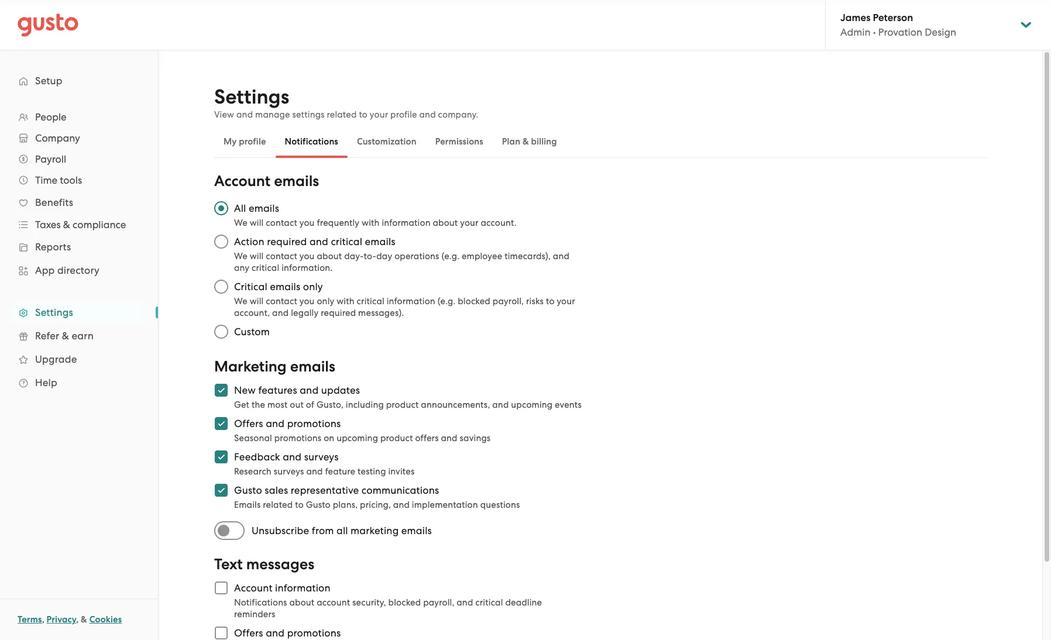 Task type: locate. For each thing, give the bounding box(es) containing it.
your up customization
[[370, 109, 388, 120]]

gusto sales representative communications
[[234, 485, 439, 497]]

1 vertical spatial you
[[300, 251, 315, 262]]

0 horizontal spatial ,
[[42, 615, 44, 625]]

settings inside list
[[35, 307, 73, 319]]

features
[[258, 385, 297, 396]]

company.
[[438, 109, 479, 120]]

notifications inside button
[[285, 136, 338, 147]]

0 vertical spatial contact
[[266, 218, 297, 228]]

people
[[35, 111, 67, 123]]

with down day-
[[337, 296, 355, 307]]

1 vertical spatial offers
[[234, 628, 263, 639]]

2 we from the top
[[234, 251, 248, 262]]

0 horizontal spatial with
[[337, 296, 355, 307]]

2 vertical spatial promotions
[[287, 628, 341, 639]]

1 vertical spatial blocked
[[389, 598, 421, 608]]

emails up new features and updates
[[290, 358, 335, 376]]

new features and updates
[[234, 385, 360, 396]]

contact down critical emails only
[[266, 296, 297, 307]]

account.
[[481, 218, 517, 228]]

will up account,
[[250, 296, 264, 307]]

of
[[306, 400, 315, 410]]

1 horizontal spatial your
[[460, 218, 479, 228]]

& right plan
[[523, 136, 529, 147]]

required right legally
[[321, 308, 356, 319]]

day-
[[344, 251, 364, 262]]

1 vertical spatial upcoming
[[337, 433, 378, 444]]

about up 'operations'
[[433, 218, 458, 228]]

2 vertical spatial will
[[250, 296, 264, 307]]

product left offers
[[381, 433, 413, 444]]

out
[[290, 400, 304, 410]]

1 vertical spatial account
[[234, 583, 273, 594]]

2 vertical spatial you
[[300, 296, 315, 307]]

0 horizontal spatial upcoming
[[337, 433, 378, 444]]

upcoming right on
[[337, 433, 378, 444]]

my profile
[[224, 136, 266, 147]]

privacy
[[47, 615, 76, 625]]

settings for settings view and manage settings related to your profile and company.
[[214, 85, 289, 109]]

taxes & compliance
[[35, 219, 126, 231]]

action
[[234, 236, 265, 248]]

2 horizontal spatial about
[[433, 218, 458, 228]]

3 we from the top
[[234, 296, 248, 307]]

settings for settings
[[35, 307, 73, 319]]

information inside we will contact you only with critical information (e.g. blocked payroll, risks to your account, and legally required messages).
[[387, 296, 436, 307]]

blocked right security,
[[389, 598, 421, 608]]

critical inside we will contact you about day-to-day operations (e.g. employee timecards), and any critical information.
[[252, 263, 279, 273]]

legally
[[291, 308, 319, 319]]

plan & billing
[[502, 136, 557, 147]]

blocked down employee
[[458, 296, 491, 307]]

1 horizontal spatial payroll,
[[493, 296, 524, 307]]

1 vertical spatial will
[[250, 251, 264, 262]]

help link
[[12, 372, 146, 393]]

notifications up reminders
[[234, 598, 287, 608]]

the
[[252, 400, 265, 410]]

1 vertical spatial contact
[[266, 251, 297, 262]]

you up legally
[[300, 296, 315, 307]]

customization button
[[348, 128, 426, 156]]

emails down "implementation"
[[402, 525, 432, 537]]

to
[[359, 109, 368, 120], [546, 296, 555, 307], [295, 500, 304, 511]]

you inside we will contact you only with critical information (e.g. blocked payroll, risks to your account, and legally required messages).
[[300, 296, 315, 307]]

we inside we will contact you about day-to-day operations (e.g. employee timecards), and any critical information.
[[234, 251, 248, 262]]

app directory
[[35, 265, 100, 276]]

emails up the day
[[365, 236, 396, 248]]

1 vertical spatial notifications
[[234, 598, 287, 608]]

& right taxes
[[63, 219, 70, 231]]

contact inside we will contact you only with critical information (e.g. blocked payroll, risks to your account, and legally required messages).
[[266, 296, 297, 307]]

representative
[[291, 485, 359, 497]]

3 will from the top
[[250, 296, 264, 307]]

0 vertical spatial payroll,
[[493, 296, 524, 307]]

0 vertical spatial you
[[300, 218, 315, 228]]

& left earn at the left bottom
[[62, 330, 69, 342]]

feedback and surveys
[[234, 451, 339, 463]]

1 vertical spatial payroll,
[[423, 598, 455, 608]]

unsubscribe from all marketing emails
[[252, 525, 432, 537]]

1 horizontal spatial with
[[362, 218, 380, 228]]

contact for all
[[266, 218, 297, 228]]

payroll, inside we will contact you only with critical information (e.g. blocked payroll, risks to your account, and legally required messages).
[[493, 296, 524, 307]]

0 horizontal spatial gusto
[[234, 485, 262, 497]]

marketing
[[351, 525, 399, 537]]

0 horizontal spatial your
[[370, 109, 388, 120]]

1 vertical spatial required
[[321, 308, 356, 319]]

offers up seasonal
[[234, 418, 263, 430]]

1 we from the top
[[234, 218, 248, 228]]

, left privacy link
[[42, 615, 44, 625]]

1 vertical spatial settings
[[35, 307, 73, 319]]

about inside the notifications about account security, blocked payroll, and critical deadline reminders
[[290, 598, 315, 608]]

gusto down representative
[[306, 500, 331, 511]]

1 vertical spatial to
[[546, 296, 555, 307]]

contact for action
[[266, 251, 297, 262]]

gusto
[[234, 485, 262, 497], [306, 500, 331, 511]]

about inside we will contact you about day-to-day operations (e.g. employee timecards), and any critical information.
[[317, 251, 342, 262]]

to right risks
[[546, 296, 555, 307]]

settings tabs tab list
[[214, 125, 987, 158]]

0 vertical spatial about
[[433, 218, 458, 228]]

1 vertical spatial about
[[317, 251, 342, 262]]

only down information.
[[303, 281, 323, 293]]

cookies
[[89, 615, 122, 625]]

& inside "dropdown button"
[[63, 219, 70, 231]]

Account information checkbox
[[208, 576, 234, 601]]

1 horizontal spatial ,
[[76, 615, 79, 625]]

will down the 'all emails'
[[250, 218, 264, 228]]

contact for critical
[[266, 296, 297, 307]]

research surveys and feature testing invites
[[234, 467, 415, 477]]

product
[[386, 400, 419, 410], [381, 433, 413, 444]]

will for all
[[250, 218, 264, 228]]

2 will from the top
[[250, 251, 264, 262]]

1 horizontal spatial gusto
[[306, 500, 331, 511]]

will inside we will contact you only with critical information (e.g. blocked payroll, risks to your account, and legally required messages).
[[250, 296, 264, 307]]

0 vertical spatial only
[[303, 281, 323, 293]]

plan & billing button
[[493, 128, 567, 156]]

1 horizontal spatial about
[[317, 251, 342, 262]]

about down action required and critical emails
[[317, 251, 342, 262]]

information down messages
[[275, 583, 331, 594]]

0 vertical spatial will
[[250, 218, 264, 228]]

profile right my
[[239, 136, 266, 147]]

2 you from the top
[[300, 251, 315, 262]]

to down representative
[[295, 500, 304, 511]]

1 offers and promotions from the top
[[234, 418, 341, 430]]

Gusto sales representative communications checkbox
[[208, 478, 234, 504]]

with for all emails
[[362, 218, 380, 228]]

my
[[224, 136, 237, 147]]

0 vertical spatial offers and promotions
[[234, 418, 341, 430]]

we down all
[[234, 218, 248, 228]]

list containing people
[[0, 107, 158, 395]]

account
[[214, 172, 271, 190], [234, 583, 273, 594]]

0 horizontal spatial profile
[[239, 136, 266, 147]]

account up all
[[214, 172, 271, 190]]

0 horizontal spatial payroll,
[[423, 598, 455, 608]]

0 vertical spatial promotions
[[287, 418, 341, 430]]

we up account,
[[234, 296, 248, 307]]

contact down the 'all emails'
[[266, 218, 297, 228]]

1 vertical spatial offers and promotions
[[234, 628, 341, 639]]

1 horizontal spatial to
[[359, 109, 368, 120]]

upcoming left events
[[511, 400, 553, 410]]

about down account information
[[290, 598, 315, 608]]

emails for critical emails only
[[270, 281, 301, 293]]

offers and promotions down out
[[234, 418, 341, 430]]

you inside we will contact you about day-to-day operations (e.g. employee timecards), and any critical information.
[[300, 251, 315, 262]]

view
[[214, 109, 234, 120]]

profile inside settings view and manage settings related to your profile and company.
[[391, 109, 417, 120]]

0 horizontal spatial required
[[267, 236, 307, 248]]

1 vertical spatial profile
[[239, 136, 266, 147]]

Action required and critical emails radio
[[208, 229, 234, 255]]

notifications down settings
[[285, 136, 338, 147]]

we
[[234, 218, 248, 228], [234, 251, 248, 262], [234, 296, 248, 307]]

with for critical emails only
[[337, 296, 355, 307]]

contact inside we will contact you about day-to-day operations (e.g. employee timecards), and any critical information.
[[266, 251, 297, 262]]

james
[[841, 12, 871, 24]]

get
[[234, 400, 249, 410]]

only inside we will contact you only with critical information (e.g. blocked payroll, risks to your account, and legally required messages).
[[317, 296, 335, 307]]

we up any
[[234, 251, 248, 262]]

2 vertical spatial about
[[290, 598, 315, 608]]

we will contact you about day-to-day operations (e.g. employee timecards), and any critical information.
[[234, 251, 570, 273]]

2 vertical spatial contact
[[266, 296, 297, 307]]

related down sales
[[263, 500, 293, 511]]

you
[[300, 218, 315, 228], [300, 251, 315, 262], [300, 296, 315, 307]]

will down the action
[[250, 251, 264, 262]]

0 horizontal spatial about
[[290, 598, 315, 608]]

1 will from the top
[[250, 218, 264, 228]]

day
[[377, 251, 392, 262]]

notifications inside the notifications about account security, blocked payroll, and critical deadline reminders
[[234, 598, 287, 608]]

settings view and manage settings related to your profile and company.
[[214, 85, 479, 120]]

information up messages).
[[387, 296, 436, 307]]

& for earn
[[62, 330, 69, 342]]

only up legally
[[317, 296, 335, 307]]

surveys
[[304, 451, 339, 463], [274, 467, 304, 477]]

peterson
[[873, 12, 914, 24]]

2 vertical spatial we
[[234, 296, 248, 307]]

promotions up feedback and surveys
[[274, 433, 322, 444]]

emails down information.
[[270, 281, 301, 293]]

0 vertical spatial (e.g.
[[442, 251, 460, 262]]

marketing emails
[[214, 358, 335, 376]]

with inside we will contact you only with critical information (e.g. blocked payroll, risks to your account, and legally required messages).
[[337, 296, 355, 307]]

related right settings
[[327, 109, 357, 120]]

Offers and promotions checkbox
[[208, 411, 234, 437]]

timecards),
[[505, 251, 551, 262]]

1 contact from the top
[[266, 218, 297, 228]]

emails right all
[[249, 203, 279, 214]]

with right frequently
[[362, 218, 380, 228]]

critical left deadline
[[476, 598, 503, 608]]

(e.g. down 'operations'
[[438, 296, 456, 307]]

related
[[327, 109, 357, 120], [263, 500, 293, 511]]

emails for marketing emails
[[290, 358, 335, 376]]

you up information.
[[300, 251, 315, 262]]

1 horizontal spatial required
[[321, 308, 356, 319]]

1 vertical spatial related
[[263, 500, 293, 511]]

2 , from the left
[[76, 615, 79, 625]]

1 vertical spatial only
[[317, 296, 335, 307]]

account information
[[234, 583, 331, 594]]

risks
[[526, 296, 544, 307]]

your inside we will contact you only with critical information (e.g. blocked payroll, risks to your account, and legally required messages).
[[557, 296, 575, 307]]

upcoming
[[511, 400, 553, 410], [337, 433, 378, 444]]

account down text messages
[[234, 583, 273, 594]]

only
[[303, 281, 323, 293], [317, 296, 335, 307]]

0 horizontal spatial related
[[263, 500, 293, 511]]

settings
[[214, 85, 289, 109], [35, 307, 73, 319]]

1 vertical spatial we
[[234, 251, 248, 262]]

taxes
[[35, 219, 61, 231]]

(e.g. inside we will contact you only with critical information (e.g. blocked payroll, risks to your account, and legally required messages).
[[438, 296, 456, 307]]

settings inside settings view and manage settings related to your profile and company.
[[214, 85, 289, 109]]

account,
[[234, 308, 270, 319]]

(e.g. left employee
[[442, 251, 460, 262]]

contact up information.
[[266, 251, 297, 262]]

will inside we will contact you about day-to-day operations (e.g. employee timecards), and any critical information.
[[250, 251, 264, 262]]

we inside we will contact you only with critical information (e.g. blocked payroll, risks to your account, and legally required messages).
[[234, 296, 248, 307]]

0 vertical spatial settings
[[214, 85, 289, 109]]

frequently
[[317, 218, 360, 228]]

0 vertical spatial related
[[327, 109, 357, 120]]

you up action required and critical emails
[[300, 218, 315, 228]]

profile up customization
[[391, 109, 417, 120]]

information
[[382, 218, 431, 228], [387, 296, 436, 307], [275, 583, 331, 594]]

Custom radio
[[208, 319, 234, 345]]

offers down reminders
[[234, 628, 263, 639]]

including
[[346, 400, 384, 410]]

promotions down the 'of'
[[287, 418, 341, 430]]

product right including
[[386, 400, 419, 410]]

1 vertical spatial (e.g.
[[438, 296, 456, 307]]

1 horizontal spatial profile
[[391, 109, 417, 120]]

contact
[[266, 218, 297, 228], [266, 251, 297, 262], [266, 296, 297, 307]]

2 horizontal spatial your
[[557, 296, 575, 307]]

we for all
[[234, 218, 248, 228]]

0 vertical spatial account
[[214, 172, 271, 190]]

settings up refer
[[35, 307, 73, 319]]

0 vertical spatial blocked
[[458, 296, 491, 307]]

1 vertical spatial information
[[387, 296, 436, 307]]

0 horizontal spatial settings
[[35, 307, 73, 319]]

&
[[523, 136, 529, 147], [63, 219, 70, 231], [62, 330, 69, 342], [81, 615, 87, 625]]

your right risks
[[557, 296, 575, 307]]

settings up manage
[[214, 85, 289, 109]]

3 you from the top
[[300, 296, 315, 307]]

reports link
[[12, 237, 146, 258]]

surveys up research surveys and feature testing invites
[[304, 451, 339, 463]]

critical up critical emails only
[[252, 263, 279, 273]]

critical up day-
[[331, 236, 363, 248]]

notifications
[[285, 136, 338, 147], [234, 598, 287, 608]]

critical up messages).
[[357, 296, 385, 307]]

0 horizontal spatial to
[[295, 500, 304, 511]]

2 vertical spatial your
[[557, 296, 575, 307]]

2 contact from the top
[[266, 251, 297, 262]]

cookies button
[[89, 613, 122, 627]]

offers and promotions down reminders
[[234, 628, 341, 639]]

0 vertical spatial we
[[234, 218, 248, 228]]

information up 'operations'
[[382, 218, 431, 228]]

events
[[555, 400, 582, 410]]

account emails
[[214, 172, 319, 190]]

account for account emails
[[214, 172, 271, 190]]

emails down notifications button
[[274, 172, 319, 190]]

0 vertical spatial notifications
[[285, 136, 338, 147]]

benefits
[[35, 197, 73, 208]]

& for compliance
[[63, 219, 70, 231]]

1 horizontal spatial upcoming
[[511, 400, 553, 410]]

1 offers from the top
[[234, 418, 263, 430]]

upgrade
[[35, 354, 77, 365]]

your left account. at the left top of page
[[460, 218, 479, 228]]

to up customization
[[359, 109, 368, 120]]

we for critical
[[234, 296, 248, 307]]

1 horizontal spatial blocked
[[458, 296, 491, 307]]

time tools button
[[12, 170, 146, 191]]

promotions
[[287, 418, 341, 430], [274, 433, 322, 444], [287, 628, 341, 639]]

surveys down feedback and surveys
[[274, 467, 304, 477]]

1 horizontal spatial settings
[[214, 85, 289, 109]]

promotions down account
[[287, 628, 341, 639]]

New features and updates checkbox
[[208, 378, 234, 403]]

1 vertical spatial with
[[337, 296, 355, 307]]

permissions button
[[426, 128, 493, 156]]

& inside button
[[523, 136, 529, 147]]

promotions for offers and promotions option
[[287, 418, 341, 430]]

messages
[[246, 556, 315, 574]]

0 vertical spatial product
[[386, 400, 419, 410]]

blocked inside the notifications about account security, blocked payroll, and critical deadline reminders
[[389, 598, 421, 608]]

list
[[0, 107, 158, 395]]

privacy link
[[47, 615, 76, 625]]

0 horizontal spatial blocked
[[389, 598, 421, 608]]

gusto up emails
[[234, 485, 262, 497]]

0 vertical spatial profile
[[391, 109, 417, 120]]

,
[[42, 615, 44, 625], [76, 615, 79, 625]]

3 contact from the top
[[266, 296, 297, 307]]

required up information.
[[267, 236, 307, 248]]

and inside we will contact you about day-to-day operations (e.g. employee timecards), and any critical information.
[[553, 251, 570, 262]]

1 vertical spatial promotions
[[274, 433, 322, 444]]

2 offers from the top
[[234, 628, 263, 639]]

required
[[267, 236, 307, 248], [321, 308, 356, 319]]

emails for account emails
[[274, 172, 319, 190]]

payroll,
[[493, 296, 524, 307], [423, 598, 455, 608]]

1 vertical spatial surveys
[[274, 467, 304, 477]]

, left cookies
[[76, 615, 79, 625]]

1 horizontal spatial related
[[327, 109, 357, 120]]

and inside the notifications about account security, blocked payroll, and critical deadline reminders
[[457, 598, 473, 608]]

design
[[925, 26, 957, 38]]

0 vertical spatial offers
[[234, 418, 263, 430]]

will
[[250, 218, 264, 228], [250, 251, 264, 262], [250, 296, 264, 307]]

and
[[237, 109, 253, 120], [420, 109, 436, 120], [310, 236, 329, 248], [553, 251, 570, 262], [272, 308, 289, 319], [300, 385, 319, 396], [493, 400, 509, 410], [266, 418, 285, 430], [441, 433, 458, 444], [283, 451, 302, 463], [306, 467, 323, 477], [393, 500, 410, 511], [457, 598, 473, 608], [266, 628, 285, 639]]

0 vertical spatial your
[[370, 109, 388, 120]]

terms , privacy , & cookies
[[18, 615, 122, 625]]

2 offers and promotions from the top
[[234, 628, 341, 639]]

tools
[[60, 174, 82, 186]]

refer & earn link
[[12, 326, 146, 347]]

0 vertical spatial to
[[359, 109, 368, 120]]

2 horizontal spatial to
[[546, 296, 555, 307]]

1 you from the top
[[300, 218, 315, 228]]

0 vertical spatial with
[[362, 218, 380, 228]]

customization
[[357, 136, 417, 147]]

critical inside we will contact you only with critical information (e.g. blocked payroll, risks to your account, and legally required messages).
[[357, 296, 385, 307]]



Task type: vqa. For each thing, say whether or not it's contained in the screenshot.
"onboarding,"
no



Task type: describe. For each thing, give the bounding box(es) containing it.
setup link
[[12, 70, 146, 91]]

custom
[[234, 326, 270, 338]]

offers and promotions for offers and promotions option
[[234, 418, 341, 430]]

reminders
[[234, 610, 275, 620]]

& left cookies
[[81, 615, 87, 625]]

sales
[[265, 485, 288, 497]]

gusto navigation element
[[0, 50, 158, 413]]

upgrade link
[[12, 349, 146, 370]]

Unsubscribe from all marketing emails checkbox
[[214, 518, 252, 544]]

james peterson admin • provation design
[[841, 12, 957, 38]]

seasonal promotions on upcoming product offers and savings
[[234, 433, 491, 444]]

plan
[[502, 136, 521, 147]]

related inside settings view and manage settings related to your profile and company.
[[327, 109, 357, 120]]

on
[[324, 433, 335, 444]]

0 vertical spatial upcoming
[[511, 400, 553, 410]]

1 vertical spatial your
[[460, 218, 479, 228]]

critical emails only
[[234, 281, 323, 293]]

company button
[[12, 128, 146, 149]]

marketing
[[214, 358, 287, 376]]

all
[[337, 525, 348, 537]]

blocked inside we will contact you only with critical information (e.g. blocked payroll, risks to your account, and legally required messages).
[[458, 296, 491, 307]]

required inside we will contact you only with critical information (e.g. blocked payroll, risks to your account, and legally required messages).
[[321, 308, 356, 319]]

you for only
[[300, 296, 315, 307]]

unsubscribe
[[252, 525, 309, 537]]

feature
[[325, 467, 356, 477]]

profile inside 'button'
[[239, 136, 266, 147]]

messages).
[[358, 308, 404, 319]]

any
[[234, 263, 250, 273]]

my profile button
[[214, 128, 276, 156]]

we will contact you only with critical information (e.g. blocked payroll, risks to your account, and legally required messages).
[[234, 296, 575, 319]]

reports
[[35, 241, 71, 253]]

account for account information
[[234, 583, 273, 594]]

testing
[[358, 467, 386, 477]]

All emails radio
[[208, 196, 234, 221]]

to inside settings view and manage settings related to your profile and company.
[[359, 109, 368, 120]]

action required and critical emails
[[234, 236, 396, 248]]

settings
[[292, 109, 325, 120]]

manage
[[255, 109, 290, 120]]

Feedback and surveys checkbox
[[208, 444, 234, 470]]

research
[[234, 467, 272, 477]]

emails for all emails
[[249, 203, 279, 214]]

•
[[873, 26, 876, 38]]

time tools
[[35, 174, 82, 186]]

terms link
[[18, 615, 42, 625]]

most
[[268, 400, 288, 410]]

implementation
[[412, 500, 478, 511]]

payroll
[[35, 153, 66, 165]]

Critical emails only radio
[[208, 274, 234, 300]]

& for billing
[[523, 136, 529, 147]]

savings
[[460, 433, 491, 444]]

operations
[[395, 251, 439, 262]]

all emails
[[234, 203, 279, 214]]

and inside we will contact you only with critical information (e.g. blocked payroll, risks to your account, and legally required messages).
[[272, 308, 289, 319]]

offers and promotions for offers and promotions checkbox
[[234, 628, 341, 639]]

your inside settings view and manage settings related to your profile and company.
[[370, 109, 388, 120]]

payroll button
[[12, 149, 146, 170]]

notifications about account security, blocked payroll, and critical deadline reminders
[[234, 598, 542, 620]]

employee
[[462, 251, 503, 262]]

refer
[[35, 330, 59, 342]]

1 , from the left
[[42, 615, 44, 625]]

critical inside the notifications about account security, blocked payroll, and critical deadline reminders
[[476, 598, 503, 608]]

1 vertical spatial product
[[381, 433, 413, 444]]

help
[[35, 377, 57, 389]]

home image
[[18, 13, 78, 37]]

time
[[35, 174, 57, 186]]

app directory link
[[12, 260, 146, 281]]

account
[[317, 598, 350, 608]]

promotions for offers and promotions checkbox
[[287, 628, 341, 639]]

0 vertical spatial gusto
[[234, 485, 262, 497]]

(e.g. inside we will contact you about day-to-day operations (e.g. employee timecards), and any critical information.
[[442, 251, 460, 262]]

all
[[234, 203, 246, 214]]

0 vertical spatial surveys
[[304, 451, 339, 463]]

payroll, inside the notifications about account security, blocked payroll, and critical deadline reminders
[[423, 598, 455, 608]]

2 vertical spatial to
[[295, 500, 304, 511]]

refer & earn
[[35, 330, 94, 342]]

security,
[[352, 598, 386, 608]]

people button
[[12, 107, 146, 128]]

will for action
[[250, 251, 264, 262]]

seasonal
[[234, 433, 272, 444]]

1 vertical spatial gusto
[[306, 500, 331, 511]]

critical
[[234, 281, 267, 293]]

Offers and promotions checkbox
[[208, 621, 234, 641]]

offers for offers and promotions option
[[234, 418, 263, 430]]

2 vertical spatial information
[[275, 583, 331, 594]]

offers for offers and promotions checkbox
[[234, 628, 263, 639]]

you for and
[[300, 251, 315, 262]]

notifications button
[[276, 128, 348, 156]]

settings link
[[12, 302, 146, 323]]

get the most out of gusto, including product announcements, and upcoming events
[[234, 400, 582, 410]]

company
[[35, 132, 80, 144]]

announcements,
[[421, 400, 490, 410]]

emails
[[234, 500, 261, 511]]

we for action
[[234, 251, 248, 262]]

from
[[312, 525, 334, 537]]

deadline
[[506, 598, 542, 608]]

permissions
[[435, 136, 484, 147]]

taxes & compliance button
[[12, 214, 146, 235]]

0 vertical spatial information
[[382, 218, 431, 228]]

feedback
[[234, 451, 280, 463]]

will for critical
[[250, 296, 264, 307]]

setup
[[35, 75, 62, 87]]

notifications for notifications
[[285, 136, 338, 147]]

information.
[[282, 263, 333, 273]]

0 vertical spatial required
[[267, 236, 307, 248]]

to inside we will contact you only with critical information (e.g. blocked payroll, risks to your account, and legally required messages).
[[546, 296, 555, 307]]

compliance
[[73, 219, 126, 231]]

notifications for notifications about account security, blocked payroll, and critical deadline reminders
[[234, 598, 287, 608]]

text
[[214, 556, 243, 574]]

communications
[[362, 485, 439, 497]]

questions
[[481, 500, 520, 511]]



